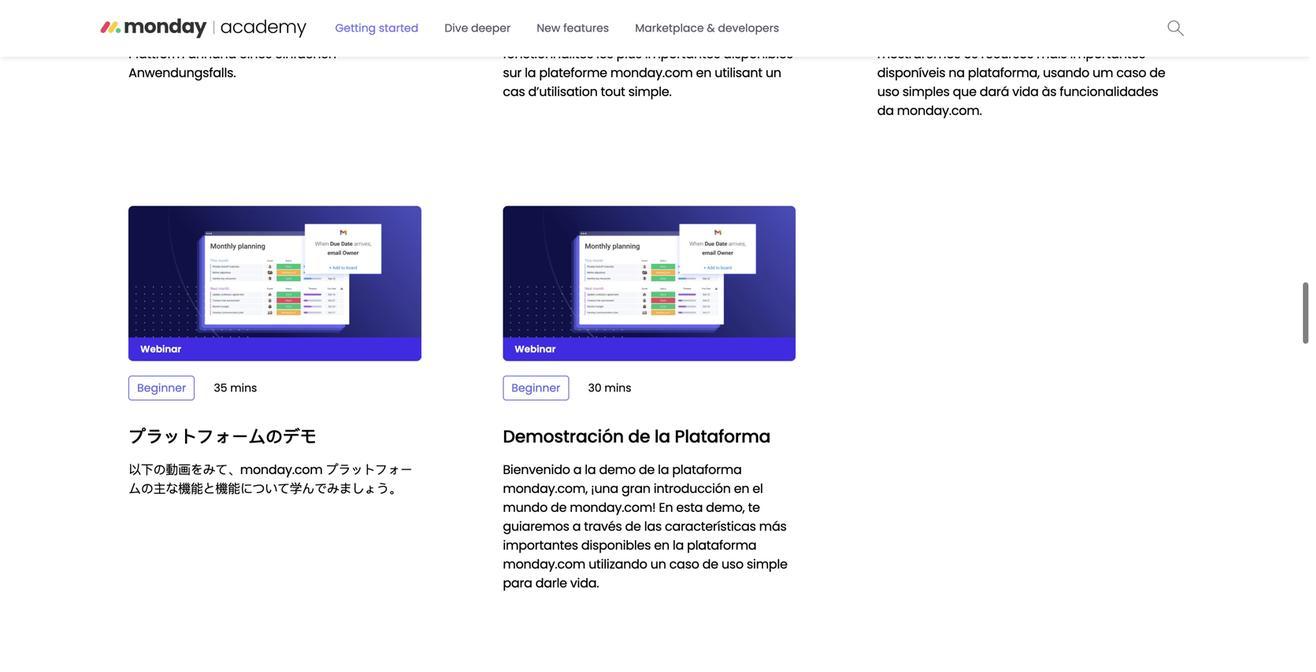 Task type: vqa. For each thing, say whether or not it's contained in the screenshot.
Microsoft Teams Link
no



Task type: locate. For each thing, give the bounding box(es) containing it.
プラットフォー
[[326, 461, 413, 479]]

mins right 35 on the left of the page
[[230, 381, 257, 396]]

new features link
[[527, 14, 619, 42]]

a down demostración
[[573, 461, 582, 479]]

0 horizontal spatial en
[[654, 537, 670, 554]]

vida.
[[570, 575, 599, 592]]

plataforma
[[672, 461, 742, 479], [687, 537, 757, 554]]

new features
[[537, 20, 609, 36]]

a left través
[[573, 518, 581, 535]]

0 horizontal spatial beginner
[[137, 381, 186, 396]]

esta
[[676, 499, 703, 517]]

de
[[628, 425, 650, 449], [639, 461, 655, 479], [551, 499, 567, 517], [625, 518, 641, 535], [703, 556, 719, 573]]

más
[[759, 518, 787, 535]]

1 horizontal spatial mins
[[605, 381, 632, 396]]

&
[[707, 20, 715, 36]]

1 vertical spatial en
[[654, 537, 670, 554]]

mundo
[[503, 499, 548, 517]]

de left uso
[[703, 556, 719, 573]]

webinar for プラットフォームのデモ
[[140, 343, 181, 356]]

1 horizontal spatial en
[[734, 480, 750, 498]]

la
[[655, 425, 671, 449], [585, 461, 596, 479], [658, 461, 669, 479], [673, 537, 684, 554]]

plataforma
[[675, 425, 771, 449]]

mins
[[230, 381, 257, 396], [605, 381, 632, 396]]

developers
[[718, 20, 779, 36]]

te
[[748, 499, 760, 517]]

en up un
[[654, 537, 670, 554]]

ムの主な機能と機能について学んでみましょう。
[[129, 480, 401, 498]]

a
[[573, 461, 582, 479], [573, 518, 581, 535]]

30 mins
[[588, 381, 632, 396]]

2 mins from the left
[[605, 381, 632, 396]]

guiaremos
[[503, 518, 570, 535]]

new
[[537, 20, 561, 36]]

2 webinar from the left
[[515, 343, 556, 356]]

1 horizontal spatial beginner
[[512, 381, 561, 396]]

1 vertical spatial a
[[573, 518, 581, 535]]

1 horizontal spatial webinar
[[515, 343, 556, 356]]

0 vertical spatial a
[[573, 461, 582, 479]]

beginner left 35 on the left of the page
[[137, 381, 186, 396]]

monday.com,
[[503, 480, 588, 498]]

demostración de la plataforma
[[503, 425, 771, 449]]

plataforma up uso
[[687, 537, 757, 554]]

monday.com!
[[570, 499, 656, 517]]

monday.com
[[503, 556, 586, 573]]

0 horizontal spatial webinar
[[140, 343, 181, 356]]

1 beginner from the left
[[137, 381, 186, 396]]

0 horizontal spatial mins
[[230, 381, 257, 396]]

en
[[659, 499, 673, 517]]

2 beginner from the left
[[512, 381, 561, 396]]

para
[[503, 575, 532, 592]]

en left el
[[734, 480, 750, 498]]

getting started
[[335, 20, 419, 36]]

en
[[734, 480, 750, 498], [654, 537, 670, 554]]

bienvenido a la demo de la plataforma monday.com, ¡una gran introducción en el mundo de monday.com! en esta demo, te guiaremos a través de las características más importantes disponibles en la plataforma monday.com utilizando un caso de uso simple para darle vida.
[[503, 461, 788, 592]]

plataforma up "introducción"
[[672, 461, 742, 479]]

beginner
[[137, 381, 186, 396], [512, 381, 561, 396]]

1 webinar from the left
[[140, 343, 181, 356]]

webinar
[[140, 343, 181, 356], [515, 343, 556, 356]]

35 mins
[[214, 381, 257, 396]]

1 mins from the left
[[230, 381, 257, 396]]

deeper
[[471, 20, 511, 36]]

utilizando
[[589, 556, 647, 573]]

marketplace & developers
[[635, 20, 779, 36]]

de left "las"
[[625, 518, 641, 535]]

uso
[[722, 556, 744, 573]]

0 vertical spatial plataforma
[[672, 461, 742, 479]]

以下の動画をみて、monday.com
[[129, 461, 323, 479]]

dive
[[445, 20, 468, 36]]

mins right 30
[[605, 381, 632, 396]]

beginner up demostración
[[512, 381, 561, 396]]

beginner for プラットフォームのデモ
[[137, 381, 186, 396]]

dive deeper
[[445, 20, 511, 36]]



Task type: describe. For each thing, give the bounding box(es) containing it.
プラットフォームのデモ
[[129, 425, 317, 449]]

través
[[584, 518, 622, 535]]

以下の動画をみて、monday.com プラットフォー ムの主な機能と機能について学んでみましょう。
[[129, 461, 413, 498]]

mins for demostración de la plataforma
[[605, 381, 632, 396]]

características
[[665, 518, 756, 535]]

getting
[[335, 20, 376, 36]]

simple
[[747, 556, 788, 573]]

marketplace
[[635, 20, 704, 36]]

webinar for demostración de la plataforma
[[515, 343, 556, 356]]

gran
[[622, 480, 651, 498]]

started
[[379, 20, 419, 36]]

de down monday.com,
[[551, 499, 567, 517]]

35
[[214, 381, 227, 396]]

bienvenido
[[503, 461, 570, 479]]

de up gran
[[639, 461, 655, 479]]

¡una
[[591, 480, 619, 498]]

caso
[[669, 556, 699, 573]]

marketplace & developers link
[[626, 14, 789, 42]]

academy logo image
[[100, 12, 322, 40]]

un
[[651, 556, 666, 573]]

importantes
[[503, 537, 578, 554]]

mins for プラットフォームのデモ
[[230, 381, 257, 396]]

las
[[644, 518, 662, 535]]

dive deeper link
[[435, 14, 520, 42]]

demostración
[[503, 425, 624, 449]]

0 vertical spatial en
[[734, 480, 750, 498]]

30
[[588, 381, 602, 396]]

beginner for demostración de la plataforma
[[512, 381, 561, 396]]

getting started link
[[326, 14, 428, 42]]

introducción
[[654, 480, 731, 498]]

features
[[563, 20, 609, 36]]

el
[[753, 480, 763, 498]]

search logo image
[[1168, 20, 1185, 36]]

darle
[[536, 575, 567, 592]]

demo,
[[706, 499, 745, 517]]

disponibles
[[581, 537, 651, 554]]

de up demo
[[628, 425, 650, 449]]

1 vertical spatial plataforma
[[687, 537, 757, 554]]

demo
[[599, 461, 636, 479]]



